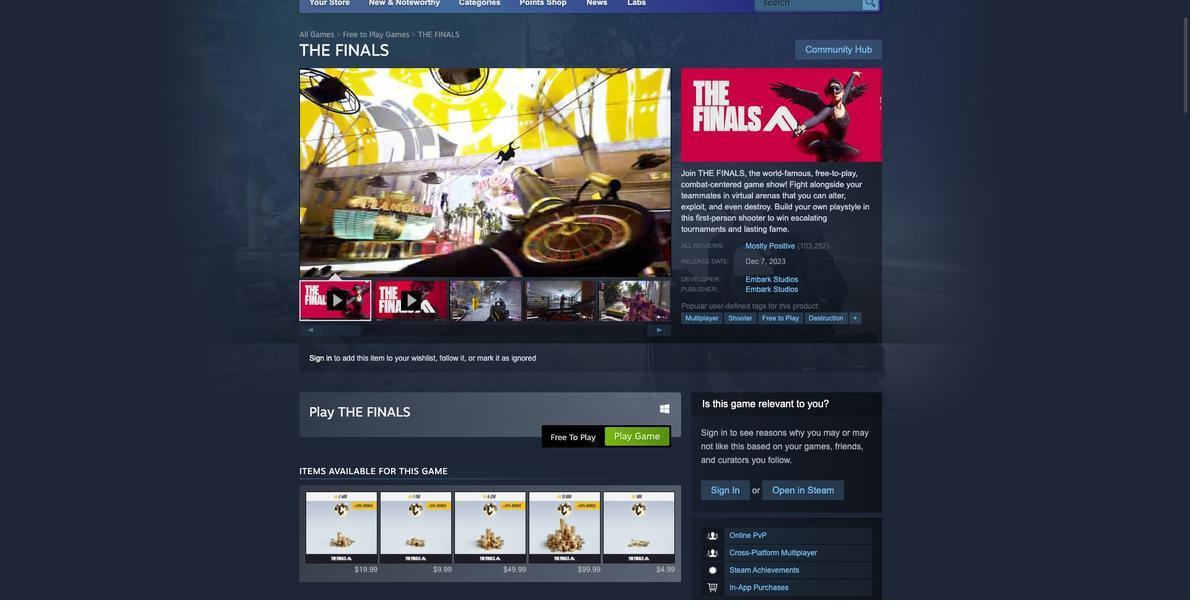 Task type: locate. For each thing, give the bounding box(es) containing it.
1 vertical spatial steam
[[730, 566, 751, 575]]

community hub
[[806, 44, 872, 55]]

1 may from the left
[[824, 428, 840, 438]]

1 horizontal spatial for
[[769, 302, 777, 311]]

0 vertical spatial all
[[299, 30, 308, 39]]

or inside 'sign in to see reasons why you may or may not like this based on your games, friends, and curators you follow.'
[[843, 428, 850, 438]]

or right "it,"
[[469, 354, 475, 363]]

mark
[[477, 354, 494, 363]]

1 vertical spatial game
[[731, 399, 756, 409]]

alter,
[[829, 191, 846, 200]]

2 vertical spatial free
[[551, 432, 567, 442]]

free up the finals
[[343, 30, 358, 39]]

to up the finals
[[360, 30, 367, 39]]

shooter link
[[724, 312, 757, 324]]

games up the finals
[[310, 30, 334, 39]]

you
[[798, 191, 811, 200], [807, 428, 821, 438], [752, 455, 766, 465]]

dec 7, 2023
[[746, 257, 786, 266]]

you down fight
[[798, 191, 811, 200]]

None search field
[[755, 0, 880, 11]]

games,
[[804, 441, 833, 451]]

free to play
[[551, 432, 596, 442]]

2 games from the left
[[386, 30, 409, 39]]

0 vertical spatial available
[[329, 466, 376, 476]]

1 vertical spatial or
[[843, 428, 850, 438]]

cross-platform multiplayer
[[730, 549, 817, 557]]

0 horizontal spatial games
[[310, 30, 334, 39]]

your down play,
[[847, 180, 862, 189]]

finals,
[[717, 169, 747, 178]]

embark for publisher:
[[746, 285, 771, 294]]

1 horizontal spatial may
[[853, 428, 869, 438]]

embark for developer:
[[746, 275, 771, 284]]

1 vertical spatial studios
[[774, 285, 798, 294]]

sign for sign in
[[711, 485, 730, 495]]

finals
[[435, 30, 460, 39], [335, 40, 389, 60], [367, 404, 411, 420]]

play,
[[842, 169, 858, 178]]

free for free to play
[[551, 432, 567, 442]]

in right the playstyle
[[864, 202, 870, 211]]

game
[[744, 180, 764, 189], [731, 399, 756, 409], [422, 466, 448, 476]]

games left the finals link
[[386, 30, 409, 39]]

all up the finals
[[299, 30, 308, 39]]

in inside 'sign in to see reasons why you may or may not like this based on your games, friends, and curators you follow.'
[[721, 428, 728, 438]]

free left to
[[551, 432, 567, 442]]

1 vertical spatial available
[[472, 527, 509, 538]]

tags
[[752, 302, 767, 311]]

all games > free to play games > the finals
[[299, 30, 460, 39]]

for
[[769, 302, 777, 311], [379, 466, 396, 476]]

and inside 'sign in to see reasons why you may or may not like this based on your games, friends, and curators you follow.'
[[701, 455, 716, 465]]

items
[[511, 527, 533, 538]]

0 vertical spatial or
[[469, 354, 475, 363]]

it
[[496, 354, 500, 363]]

1 vertical spatial multiplayer
[[781, 549, 817, 557]]

in right open
[[798, 485, 805, 495]]

1 vertical spatial all
[[681, 242, 692, 249]]

1 embark studios link from the top
[[746, 275, 798, 284]]

1 vertical spatial free
[[762, 314, 776, 322]]

positive
[[769, 242, 795, 250]]

in up like
[[721, 428, 728, 438]]

you down based
[[752, 455, 766, 465]]

1 horizontal spatial available
[[472, 527, 509, 538]]

in for sign in to add this item to your wishlist, follow it, or mark it as ignored
[[326, 354, 332, 363]]

this
[[681, 213, 694, 223], [779, 302, 791, 311], [357, 354, 369, 363], [713, 399, 728, 409], [731, 441, 745, 451], [399, 466, 419, 476]]

see
[[740, 428, 754, 438]]

embark down 7,
[[746, 275, 771, 284]]

1 vertical spatial embark studios link
[[746, 285, 798, 294]]

> up the finals
[[336, 30, 341, 39]]

0 horizontal spatial available
[[329, 466, 376, 476]]

1 horizontal spatial all
[[681, 242, 692, 249]]

search search field
[[764, 0, 860, 11]]

you up games,
[[807, 428, 821, 438]]

release
[[681, 258, 710, 265]]

open
[[772, 485, 795, 495]]

alongside
[[810, 180, 844, 189]]

as
[[502, 354, 509, 363]]

1 embark from the top
[[746, 275, 771, 284]]

1 vertical spatial embark studios
[[746, 285, 798, 294]]

shooter
[[739, 213, 766, 223]]

cross-
[[730, 549, 752, 557]]

2 horizontal spatial or
[[843, 428, 850, 438]]

games
[[310, 30, 334, 39], [386, 30, 409, 39]]

play the finals
[[309, 404, 411, 420]]

in left the add
[[326, 354, 332, 363]]

studios
[[774, 275, 798, 284], [774, 285, 798, 294]]

2 vertical spatial and
[[701, 455, 716, 465]]

0 vertical spatial studios
[[774, 275, 798, 284]]

embark studios link
[[746, 275, 798, 284], [746, 285, 798, 294]]

all
[[299, 30, 308, 39], [681, 242, 692, 249]]

the finals link
[[418, 30, 460, 39]]

$9.99
[[433, 565, 452, 574]]

sign in
[[711, 485, 740, 495]]

free to play
[[762, 314, 799, 322]]

show!
[[766, 180, 788, 189]]

0 horizontal spatial free
[[343, 30, 358, 39]]

2023
[[769, 257, 786, 266]]

2 vertical spatial sign
[[711, 485, 730, 495]]

embark studios link up "tags"
[[746, 285, 798, 294]]

embark studios for developer:
[[746, 275, 798, 284]]

$99.99
[[578, 565, 601, 574]]

1 vertical spatial you
[[807, 428, 821, 438]]

escalating
[[791, 213, 827, 223]]

1 vertical spatial embark
[[746, 285, 771, 294]]

1 embark studios from the top
[[746, 275, 798, 284]]

sign left the add
[[309, 354, 324, 363]]

0 horizontal spatial for
[[379, 466, 396, 476]]

2 studios from the top
[[774, 285, 798, 294]]

to
[[360, 30, 367, 39], [768, 213, 775, 223], [778, 314, 784, 322], [334, 354, 340, 363], [387, 354, 393, 363], [797, 399, 805, 409], [730, 428, 737, 438]]

0 horizontal spatial all
[[299, 30, 308, 39]]

available right shop
[[472, 527, 509, 538]]

sign up not on the bottom of the page
[[701, 428, 719, 438]]

and up person
[[709, 202, 723, 211]]

your down "why"
[[785, 441, 802, 451]]

0 vertical spatial free
[[343, 30, 358, 39]]

1 studios from the top
[[774, 275, 798, 284]]

multiplayer inside "link"
[[781, 549, 817, 557]]

or
[[469, 354, 475, 363], [843, 428, 850, 438], [750, 485, 763, 495]]

app
[[738, 583, 752, 592]]

studios up product:
[[774, 285, 798, 294]]

to inside 'sign in to see reasons why you may or may not like this based on your games, friends, and curators you follow.'
[[730, 428, 737, 438]]

embark studios link for developer:
[[746, 275, 798, 284]]

in down centered
[[723, 191, 730, 200]]

+
[[853, 314, 857, 322]]

you inside join the finals, the world-famous, free-to-play, combat-centered game show! fight alongside your teammates in virtual arenas that you can alter, exploit, and even destroy. build your own playstyle in this first-person shooter to win escalating tournaments and lasting fame.
[[798, 191, 811, 200]]

the up the "combat-"
[[698, 169, 714, 178]]

destroy.
[[745, 202, 773, 211]]

multiplayer down popular
[[686, 314, 719, 322]]

1 horizontal spatial >
[[412, 30, 416, 39]]

steam down cross-
[[730, 566, 751, 575]]

all up release
[[681, 242, 692, 249]]

1 horizontal spatial steam
[[808, 485, 834, 495]]

arenas
[[756, 191, 780, 200]]

play down sign in link
[[309, 404, 334, 420]]

1 horizontal spatial free
[[551, 432, 567, 442]]

2 may from the left
[[853, 428, 869, 438]]

embark studios down 2023
[[746, 275, 798, 284]]

sign inside 'sign in to see reasons why you may or may not like this based on your games, friends, and curators you follow.'
[[701, 428, 719, 438]]

0 vertical spatial steam
[[808, 485, 834, 495]]

user-
[[709, 302, 726, 311]]

0 vertical spatial multiplayer
[[686, 314, 719, 322]]

1 horizontal spatial games
[[386, 30, 409, 39]]

to right item
[[387, 354, 393, 363]]

0 vertical spatial for
[[769, 302, 777, 311]]

1 horizontal spatial multiplayer
[[781, 549, 817, 557]]

0 vertical spatial you
[[798, 191, 811, 200]]

follow
[[440, 354, 459, 363]]

2 embark studios from the top
[[746, 285, 798, 294]]

$49.99
[[504, 565, 526, 574]]

the
[[418, 30, 433, 39], [299, 40, 330, 60], [698, 169, 714, 178], [338, 404, 363, 420]]

(103,252)
[[798, 242, 829, 250]]

developer:
[[681, 276, 721, 283]]

0 horizontal spatial may
[[824, 428, 840, 438]]

0 vertical spatial game
[[744, 180, 764, 189]]

2 horizontal spatial free
[[762, 314, 776, 322]]

0 vertical spatial embark studios link
[[746, 275, 798, 284]]

2 embark from the top
[[746, 285, 771, 294]]

free down "tags"
[[762, 314, 776, 322]]

may up games,
[[824, 428, 840, 438]]

online pvp link
[[701, 528, 872, 544]]

or right in
[[750, 485, 763, 495]]

available right items
[[329, 466, 376, 476]]

play up the finals
[[369, 30, 384, 39]]

embark up "tags"
[[746, 285, 771, 294]]

0 vertical spatial sign
[[309, 354, 324, 363]]

play down product:
[[786, 314, 799, 322]]

destruction link
[[805, 312, 848, 324]]

or up the "friends,"
[[843, 428, 850, 438]]

0 vertical spatial embark studios
[[746, 275, 798, 284]]

free for free to play
[[762, 314, 776, 322]]

embark studios link down 2023
[[746, 275, 798, 284]]

purchases
[[754, 583, 789, 592]]

platform
[[752, 549, 779, 557]]

to left win
[[768, 213, 775, 223]]

and down person
[[728, 224, 742, 234]]

in-
[[730, 583, 738, 592]]

multiplayer up steam achievements link
[[781, 549, 817, 557]]

relevant
[[759, 399, 794, 409]]

may up the "friends,"
[[853, 428, 869, 438]]

sign
[[309, 354, 324, 363], [701, 428, 719, 438], [711, 485, 730, 495]]

multiplayer link
[[681, 312, 723, 324]]

> left the finals link
[[412, 30, 416, 39]]

1 vertical spatial sign
[[701, 428, 719, 438]]

1 > from the left
[[336, 30, 341, 39]]

2 embark studios link from the top
[[746, 285, 798, 294]]

and down not on the bottom of the page
[[701, 455, 716, 465]]

steam right open
[[808, 485, 834, 495]]

studios down 2023
[[774, 275, 798, 284]]

2 vertical spatial you
[[752, 455, 766, 465]]

sign in link
[[701, 480, 750, 500]]

game inside join the finals, the world-famous, free-to-play, combat-centered game show! fight alongside your teammates in virtual arenas that you can alter, exploit, and even destroy. build your own playstyle in this first-person shooter to win escalating tournaments and lasting fame.
[[744, 180, 764, 189]]

pvp
[[753, 531, 767, 540]]

all games link
[[299, 30, 334, 39]]

2 vertical spatial game
[[422, 466, 448, 476]]

1 horizontal spatial or
[[750, 485, 763, 495]]

the inside join the finals, the world-famous, free-to-play, combat-centered game show! fight alongside your teammates in virtual arenas that you can alter, exploit, and even destroy. build your own playstyle in this first-person shooter to win escalating tournaments and lasting fame.
[[698, 169, 714, 178]]

this inside 'sign in to see reasons why you may or may not like this based on your games, friends, and curators you follow.'
[[731, 441, 745, 451]]

embark studios up "tags"
[[746, 285, 798, 294]]

your inside 'sign in to see reasons why you may or may not like this based on your games, friends, and curators you follow.'
[[785, 441, 802, 451]]

>
[[336, 30, 341, 39], [412, 30, 416, 39]]

destruction
[[809, 314, 844, 322]]

0 vertical spatial finals
[[435, 30, 460, 39]]

0 horizontal spatial >
[[336, 30, 341, 39]]

sign left in
[[711, 485, 730, 495]]

to left see
[[730, 428, 737, 438]]

0 vertical spatial embark
[[746, 275, 771, 284]]



Task type: vqa. For each thing, say whether or not it's contained in the screenshot.
Fluppisoft Link associated with Developer:
no



Task type: describe. For each thing, give the bounding box(es) containing it.
items available for this game
[[299, 466, 448, 476]]

like
[[716, 441, 729, 451]]

defined
[[726, 302, 750, 311]]

steam achievements link
[[701, 562, 872, 578]]

the down the add
[[338, 404, 363, 420]]

the right free to play games link
[[418, 30, 433, 39]]

play right to
[[580, 432, 596, 442]]

curators
[[718, 455, 749, 465]]

reasons
[[756, 428, 787, 438]]

play game
[[614, 430, 660, 442]]

to down popular user-defined tags for this product:
[[778, 314, 784, 322]]

embark studios for publisher:
[[746, 285, 798, 294]]

7,
[[761, 257, 767, 266]]

to left the you?
[[797, 399, 805, 409]]

based
[[747, 441, 771, 451]]

shop available items link
[[299, 485, 681, 584]]

shop
[[447, 527, 469, 538]]

2 vertical spatial finals
[[367, 404, 411, 420]]

tournaments
[[681, 224, 726, 234]]

centered
[[710, 180, 742, 189]]

join the finals, the world-famous, free-to-play, combat-centered game show! fight alongside your teammates in virtual arenas that you can alter, exploit, and even destroy. build your own playstyle in this first-person shooter to win escalating tournaments and lasting fame.
[[681, 169, 870, 234]]

that
[[783, 191, 796, 200]]

publisher:
[[681, 286, 718, 293]]

to inside join the finals, the world-famous, free-to-play, combat-centered game show! fight alongside your teammates in virtual arenas that you can alter, exploit, and even destroy. build your own playstyle in this first-person shooter to win escalating tournaments and lasting fame.
[[768, 213, 775, 223]]

2 vertical spatial or
[[750, 485, 763, 495]]

your up escalating
[[795, 202, 811, 211]]

sign in link
[[309, 354, 332, 363]]

available for items
[[329, 466, 376, 476]]

item
[[371, 354, 385, 363]]

0 vertical spatial and
[[709, 202, 723, 211]]

the
[[749, 169, 760, 178]]

combat-
[[681, 180, 710, 189]]

to-
[[832, 169, 842, 178]]

online
[[730, 531, 751, 540]]

0 horizontal spatial or
[[469, 354, 475, 363]]

fame.
[[770, 224, 790, 234]]

studios for publisher:
[[774, 285, 798, 294]]

to left the add
[[334, 354, 340, 363]]

mostly
[[746, 242, 767, 250]]

game
[[635, 430, 660, 442]]

2 > from the left
[[412, 30, 416, 39]]

all for all reviews:
[[681, 242, 692, 249]]

embark studios link for publisher:
[[746, 285, 798, 294]]

1 vertical spatial for
[[379, 466, 396, 476]]

follow.
[[768, 455, 792, 465]]

available for shop
[[472, 527, 509, 538]]

in for sign in to see reasons why you may or may not like this based on your games, friends, and curators you follow.
[[721, 428, 728, 438]]

the finals
[[299, 40, 389, 60]]

why
[[789, 428, 805, 438]]

world-
[[763, 169, 785, 178]]

you?
[[808, 399, 829, 409]]

join
[[681, 169, 696, 178]]

sign in to see reasons why you may or may not like this based on your games, friends, and curators you follow.
[[701, 428, 869, 465]]

in
[[732, 485, 740, 495]]

community
[[806, 44, 853, 55]]

it,
[[461, 354, 466, 363]]

sign for sign in to see reasons why you may or may not like this based on your games, friends, and curators you follow.
[[701, 428, 719, 438]]

lasting
[[744, 224, 767, 234]]

$19.99
[[355, 565, 378, 574]]

reviews:
[[694, 242, 724, 249]]

wishlist,
[[412, 354, 438, 363]]

$4.99
[[657, 565, 675, 574]]

product:
[[793, 302, 820, 311]]

1 games from the left
[[310, 30, 334, 39]]

own
[[813, 202, 828, 211]]

on
[[773, 441, 783, 451]]

build
[[775, 202, 793, 211]]

play game link
[[605, 427, 670, 446]]

all reviews:
[[681, 242, 724, 249]]

1 vertical spatial and
[[728, 224, 742, 234]]

your left wishlist,
[[395, 354, 409, 363]]

popular user-defined tags for this product:
[[681, 302, 820, 311]]

teammates
[[681, 191, 721, 200]]

is
[[702, 399, 710, 409]]

sign in to add this item to your wishlist, follow it, or mark it as ignored
[[309, 354, 536, 363]]

not
[[701, 441, 713, 451]]

virtual
[[732, 191, 753, 200]]

items
[[299, 466, 326, 476]]

even
[[725, 202, 742, 211]]

win
[[777, 213, 789, 223]]

ignored
[[512, 354, 536, 363]]

all for all games > free to play games > the finals
[[299, 30, 308, 39]]

in-app purchases
[[730, 583, 789, 592]]

steam achievements
[[730, 566, 800, 575]]

dec
[[746, 257, 759, 266]]

release date:
[[681, 258, 729, 265]]

play left the game
[[614, 430, 632, 442]]

achievements
[[753, 566, 800, 575]]

to
[[569, 432, 578, 442]]

studios for developer:
[[774, 275, 798, 284]]

fight
[[790, 180, 808, 189]]

community hub link
[[796, 40, 882, 60]]

in for open in steam
[[798, 485, 805, 495]]

the down the "all games" link
[[299, 40, 330, 60]]

person
[[712, 213, 736, 223]]

friends,
[[835, 441, 864, 451]]

shop available items
[[447, 527, 533, 538]]

free-
[[816, 169, 832, 178]]

open in steam
[[772, 485, 834, 495]]

sign for sign in to add this item to your wishlist, follow it, or mark it as ignored
[[309, 354, 324, 363]]

famous,
[[785, 169, 813, 178]]

hub
[[855, 44, 872, 55]]

this inside join the finals, the world-famous, free-to-play, combat-centered game show! fight alongside your teammates in virtual arenas that you can alter, exploit, and even destroy. build your own playstyle in this first-person shooter to win escalating tournaments and lasting fame.
[[681, 213, 694, 223]]

popular
[[681, 302, 707, 311]]

cross-platform multiplayer link
[[701, 545, 872, 561]]

0 horizontal spatial multiplayer
[[686, 314, 719, 322]]

can
[[813, 191, 826, 200]]

add
[[342, 354, 355, 363]]

1 vertical spatial finals
[[335, 40, 389, 60]]

0 horizontal spatial steam
[[730, 566, 751, 575]]



